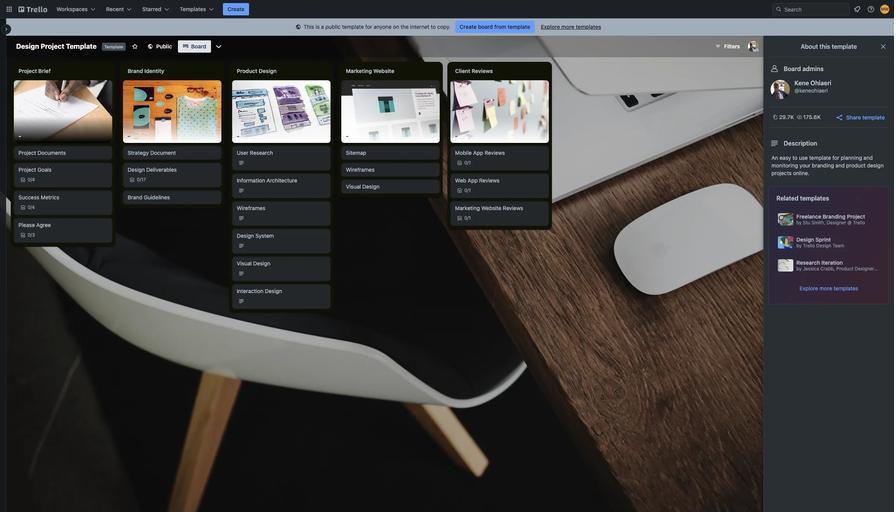 Task type: vqa. For each thing, say whether or not it's contained in the screenshot.
For to the top
yes



Task type: describe. For each thing, give the bounding box(es) containing it.
0 / 1 for web
[[465, 188, 471, 194]]

information architecture link
[[237, 177, 326, 185]]

- link for information architecture
[[232, 129, 331, 143]]

user research
[[237, 150, 273, 156]]

Brand Identity text field
[[123, 65, 222, 77]]

1 vertical spatial wireframes link
[[237, 205, 326, 212]]

0 horizontal spatial visual design
[[237, 261, 271, 267]]

0 vertical spatial templates
[[576, 23, 602, 30]]

design deliverables link
[[128, 166, 217, 174]]

0 vertical spatial kene ohiaeri (keneohiaeri) image
[[749, 41, 759, 52]]

online.
[[794, 170, 810, 177]]

by inside freelance branding project by stu smith, designer @ trello
[[797, 220, 802, 226]]

architecture
[[267, 177, 297, 184]]

0 for mobile
[[465, 160, 468, 166]]

1 horizontal spatial visual
[[346, 184, 361, 190]]

sprint
[[816, 237, 831, 243]]

stu
[[804, 220, 811, 226]]

kene
[[795, 80, 810, 87]]

1 for marketing
[[469, 216, 471, 221]]

1 for web
[[469, 188, 471, 194]]

share
[[847, 114, 862, 121]]

website for marketing website reviews
[[482, 205, 502, 212]]

design sprint by trello design team
[[797, 237, 845, 249]]

board for board admins
[[784, 65, 802, 72]]

an easy to use template for planning and monitoring your branding and product design projects online.
[[772, 155, 884, 177]]

web
[[455, 177, 467, 184]]

template right from
[[508, 23, 531, 30]]

by for research iteration
[[797, 266, 802, 272]]

starred
[[142, 6, 161, 12]]

success metrics
[[18, 194, 59, 201]]

design inside board name text field
[[16, 42, 39, 50]]

share template
[[847, 114, 886, 121]]

1 for mobile
[[469, 160, 471, 166]]

documents
[[38, 150, 66, 156]]

description
[[784, 140, 818, 147]]

information architecture
[[237, 177, 297, 184]]

share template button
[[836, 113, 886, 122]]

17
[[141, 177, 146, 183]]

0 for success
[[28, 205, 31, 211]]

0 horizontal spatial to
[[431, 23, 436, 30]]

3 - from the left
[[237, 133, 240, 140]]

project inside text box
[[18, 68, 37, 74]]

app for web
[[468, 177, 478, 184]]

template inside board name text field
[[66, 42, 97, 50]]

template inside button
[[863, 114, 886, 121]]

to inside an easy to use template for planning and monitoring your branding and product design projects online.
[[793, 155, 798, 161]]

this
[[304, 23, 314, 30]]

please
[[18, 222, 35, 229]]

mobile app reviews link
[[455, 149, 545, 157]]

research iteration by jessica crabb, product designer @ pivota
[[797, 260, 895, 272]]

reviews inside client reviews text field
[[472, 68, 493, 74]]

branding
[[823, 214, 846, 220]]

marketing website reviews link
[[455, 205, 545, 212]]

1 vertical spatial and
[[836, 162, 845, 169]]

web app reviews
[[455, 177, 500, 184]]

deliverables
[[146, 167, 177, 173]]

freelance
[[797, 214, 822, 220]]

- link for design deliverables
[[123, 129, 222, 143]]

/ for project
[[31, 177, 32, 183]]

projects
[[772, 170, 792, 177]]

0 vertical spatial and
[[864, 155, 873, 161]]

public
[[326, 23, 341, 30]]

@ for iteration
[[876, 266, 880, 272]]

reviews for marketing
[[503, 205, 524, 212]]

3
[[32, 232, 35, 238]]

user research link
[[237, 149, 326, 157]]

board
[[478, 23, 493, 30]]

/ for design
[[140, 177, 141, 183]]

1 horizontal spatial explore more templates
[[800, 285, 859, 292]]

ohiaeri
[[811, 80, 832, 87]]

0 for please
[[28, 232, 31, 238]]

Board name text field
[[12, 40, 100, 53]]

about
[[801, 43, 819, 50]]

design project template
[[16, 42, 97, 50]]

4 for success
[[32, 205, 35, 211]]

use
[[800, 155, 808, 161]]

by for design sprint
[[797, 243, 802, 249]]

project brief
[[18, 68, 51, 74]]

reviews for mobile
[[485, 150, 505, 156]]

0 horizontal spatial more
[[562, 23, 575, 30]]

this is a public template for anyone on the internet to copy.
[[304, 23, 451, 30]]

your
[[800, 162, 811, 169]]

/ for please
[[31, 232, 32, 238]]

maria williams (mariawilliams94) image
[[881, 5, 890, 14]]

1 horizontal spatial wireframes link
[[346, 166, 435, 174]]

- sitemap
[[346, 133, 367, 156]]

back to home image
[[18, 3, 47, 15]]

anyone
[[374, 23, 392, 30]]

0 / 3
[[28, 232, 35, 238]]

design inside text box
[[259, 68, 277, 74]]

success
[[18, 194, 39, 201]]

public
[[156, 43, 172, 50]]

- strategy document
[[128, 133, 176, 156]]

user
[[237, 150, 249, 156]]

the
[[401, 23, 409, 30]]

planning
[[842, 155, 863, 161]]

product inside "research iteration by jessica crabb, product designer @ pivota"
[[837, 266, 854, 272]]

web app reviews link
[[455, 177, 545, 185]]

app for mobile
[[474, 150, 484, 156]]

please agree link
[[18, 222, 108, 229]]

0 / 4 for success
[[28, 205, 35, 211]]

pivota
[[882, 266, 895, 272]]

interaction
[[237, 288, 264, 295]]

1 horizontal spatial template
[[104, 44, 123, 49]]

1 horizontal spatial templates
[[801, 195, 830, 202]]

trello inside freelance branding project by stu smith, designer @ trello
[[854, 220, 866, 226]]

project goals
[[18, 167, 52, 173]]

an
[[772, 155, 779, 161]]

document
[[150, 150, 176, 156]]

1 horizontal spatial more
[[820, 285, 833, 292]]

research inside "research iteration by jessica crabb, product designer @ pivota"
[[797, 260, 821, 266]]

wireframes for wireframes link to the right
[[346, 167, 375, 173]]

public button
[[143, 40, 177, 53]]

0 vertical spatial visual design link
[[346, 183, 435, 191]]

about this template
[[801, 43, 858, 50]]

product inside text box
[[237, 68, 258, 74]]

1 horizontal spatial visual design
[[346, 184, 380, 190]]

success metrics link
[[18, 194, 108, 202]]

175.6k
[[804, 114, 821, 120]]

0 / 4 for project
[[28, 177, 35, 183]]

recent
[[106, 6, 124, 12]]

reviews for web
[[480, 177, 500, 184]]

brand guidelines link
[[128, 194, 217, 202]]

kene ohiaeri @keneohiaeri
[[795, 80, 832, 94]]

/ for success
[[31, 205, 32, 211]]

5 - from the left
[[455, 133, 458, 140]]

design system
[[237, 233, 274, 239]]

design
[[868, 162, 884, 169]]

mobile
[[455, 150, 472, 156]]

- link for project goals
[[14, 129, 112, 143]]

customize views image
[[215, 43, 223, 50]]

related
[[777, 195, 799, 202]]

templates
[[180, 6, 206, 12]]

mobile app reviews
[[455, 150, 505, 156]]

from
[[495, 23, 507, 30]]

1 horizontal spatial kene ohiaeri (keneohiaeri) image
[[771, 80, 791, 99]]

sm image
[[295, 23, 302, 31]]

1 vertical spatial visual design link
[[237, 260, 326, 268]]

- for sitemap
[[346, 133, 349, 140]]

0 horizontal spatial explore more templates
[[541, 23, 602, 30]]

1 vertical spatial explore
[[800, 285, 819, 292]]

Search field
[[782, 3, 850, 15]]



Task type: locate. For each thing, give the bounding box(es) containing it.
0 horizontal spatial website
[[374, 68, 395, 74]]

and down 'planning'
[[836, 162, 845, 169]]

- for strategy
[[128, 133, 131, 140]]

- up user
[[237, 133, 240, 140]]

0 / 1 down marketing website reviews
[[465, 216, 471, 221]]

1 horizontal spatial marketing
[[455, 205, 480, 212]]

marketing for marketing website reviews
[[455, 205, 480, 212]]

- project documents
[[18, 133, 66, 156]]

1 vertical spatial explore more templates link
[[800, 285, 859, 293]]

Client Reviews text field
[[451, 65, 549, 77]]

sitemap link
[[346, 149, 435, 157]]

1 0 / 1 from the top
[[465, 160, 471, 166]]

interaction design link
[[237, 288, 326, 296]]

/ for mobile
[[468, 160, 469, 166]]

create board from template link
[[455, 21, 535, 33]]

3 by from the top
[[797, 266, 802, 272]]

0 vertical spatial 0 / 4
[[28, 177, 35, 183]]

- inside '- strategy document'
[[128, 133, 131, 140]]

/ for marketing
[[468, 216, 469, 221]]

reviews inside marketing website reviews link
[[503, 205, 524, 212]]

0 vertical spatial 0 / 1
[[465, 160, 471, 166]]

0 horizontal spatial for
[[366, 23, 372, 30]]

@ inside freelance branding project by stu smith, designer @ trello
[[848, 220, 852, 226]]

designer left pivota
[[855, 266, 875, 272]]

- link up mobile app reviews link
[[451, 129, 549, 143]]

4 - from the left
[[346, 133, 349, 140]]

1 0 / 4 from the top
[[28, 177, 35, 183]]

1 brand from the top
[[128, 68, 143, 74]]

0 horizontal spatial visual design link
[[237, 260, 326, 268]]

freelance branding project by stu smith, designer @ trello
[[797, 214, 866, 226]]

filters button
[[713, 40, 743, 53]]

monitoring
[[772, 162, 799, 169]]

1 horizontal spatial explore
[[800, 285, 819, 292]]

reviews
[[472, 68, 493, 74], [485, 150, 505, 156], [480, 177, 500, 184], [503, 205, 524, 212]]

0 vertical spatial product
[[237, 68, 258, 74]]

- up sitemap
[[346, 133, 349, 140]]

/ down mobile
[[468, 160, 469, 166]]

@keneohiaeri
[[795, 87, 829, 94]]

marketing for marketing website
[[346, 68, 372, 74]]

@ for branding
[[848, 220, 852, 226]]

by left jessica at the right bottom of page
[[797, 266, 802, 272]]

Marketing Website text field
[[342, 65, 440, 77]]

wireframes link down sitemap link
[[346, 166, 435, 174]]

project inside board name text field
[[41, 42, 64, 50]]

0 horizontal spatial templates
[[576, 23, 602, 30]]

for for anyone
[[366, 23, 372, 30]]

0 horizontal spatial visual
[[237, 261, 252, 267]]

1 horizontal spatial for
[[833, 155, 840, 161]]

0 / 4
[[28, 177, 35, 183], [28, 205, 35, 211]]

29.7k
[[780, 114, 795, 120]]

product
[[237, 68, 258, 74], [837, 266, 854, 272]]

star or unstar board image
[[132, 43, 138, 50]]

1 by from the top
[[797, 220, 802, 226]]

0 vertical spatial website
[[374, 68, 395, 74]]

visual design down sitemap
[[346, 184, 380, 190]]

designer inside "research iteration by jessica crabb, product designer @ pivota"
[[855, 266, 875, 272]]

related templates
[[777, 195, 830, 202]]

this
[[820, 43, 831, 50]]

jessica
[[804, 266, 820, 272]]

1 down mobile
[[469, 160, 471, 166]]

template inside an easy to use template for planning and monitoring your branding and product design projects online.
[[810, 155, 832, 161]]

4 down project goals
[[32, 177, 35, 183]]

0 horizontal spatial marketing
[[346, 68, 372, 74]]

wireframes for wireframes link to the bottom
[[237, 205, 266, 212]]

template up branding
[[810, 155, 832, 161]]

0 vertical spatial visual design
[[346, 184, 380, 190]]

0 down web in the top of the page
[[465, 188, 468, 194]]

2 0 / 1 from the top
[[465, 188, 471, 194]]

1 horizontal spatial board
[[784, 65, 802, 72]]

0 vertical spatial explore
[[541, 23, 560, 30]]

create inside "button"
[[228, 6, 245, 12]]

0 vertical spatial board
[[191, 43, 206, 50]]

1 horizontal spatial trello
[[854, 220, 866, 226]]

0 vertical spatial visual
[[346, 184, 361, 190]]

designer right smith,
[[827, 220, 847, 226]]

1 vertical spatial app
[[468, 177, 478, 184]]

/
[[468, 160, 469, 166], [31, 177, 32, 183], [140, 177, 141, 183], [468, 188, 469, 194], [31, 205, 32, 211], [468, 216, 469, 221], [31, 232, 32, 238]]

trello right branding
[[854, 220, 866, 226]]

1 vertical spatial @
[[876, 266, 880, 272]]

0 horizontal spatial create
[[228, 6, 245, 12]]

by left stu
[[797, 220, 802, 226]]

easy
[[780, 155, 792, 161]]

0 vertical spatial research
[[250, 150, 273, 156]]

/ down success
[[31, 205, 32, 211]]

@ inside "research iteration by jessica crabb, product designer @ pivota"
[[876, 266, 880, 272]]

system
[[256, 233, 274, 239]]

0 horizontal spatial template
[[66, 42, 97, 50]]

kene ohiaeri link
[[795, 80, 832, 87]]

by
[[797, 220, 802, 226], [797, 243, 802, 249], [797, 266, 802, 272]]

sitemap
[[346, 150, 367, 156]]

4
[[32, 177, 35, 183], [32, 205, 35, 211]]

board for board
[[191, 43, 206, 50]]

0 / 1 down web in the top of the page
[[465, 188, 471, 194]]

by inside design sprint by trello design team
[[797, 243, 802, 249]]

to left copy.
[[431, 23, 436, 30]]

and
[[864, 155, 873, 161], [836, 162, 845, 169]]

workspaces button
[[52, 3, 100, 15]]

create for create board from template
[[460, 23, 477, 30]]

1 vertical spatial website
[[482, 205, 502, 212]]

1 horizontal spatial website
[[482, 205, 502, 212]]

1 horizontal spatial wireframes
[[346, 167, 375, 173]]

this member is an admin of this board. image
[[756, 48, 759, 52]]

0 vertical spatial 1
[[469, 160, 471, 166]]

1 1 from the top
[[469, 160, 471, 166]]

0 for marketing
[[465, 216, 468, 221]]

board link
[[178, 40, 211, 53]]

1 vertical spatial wireframes
[[237, 205, 266, 212]]

is
[[316, 23, 320, 30]]

0 notifications image
[[853, 5, 862, 14]]

copy.
[[438, 23, 451, 30]]

open information menu image
[[868, 5, 876, 13]]

1 horizontal spatial @
[[876, 266, 880, 272]]

project up 'brief'
[[41, 42, 64, 50]]

0 for project
[[28, 177, 31, 183]]

visual down sitemap
[[346, 184, 361, 190]]

reviews up marketing website reviews
[[480, 177, 500, 184]]

Product Design text field
[[232, 65, 331, 77]]

switch to… image
[[5, 5, 13, 13]]

0 vertical spatial marketing
[[346, 68, 372, 74]]

- link for web app reviews
[[451, 129, 549, 143]]

app right web in the top of the page
[[468, 177, 478, 184]]

/ down design deliverables
[[140, 177, 141, 183]]

1 vertical spatial to
[[793, 155, 798, 161]]

0 vertical spatial explore more templates link
[[537, 21, 606, 33]]

board admins
[[784, 65, 824, 72]]

project left 'brief'
[[18, 68, 37, 74]]

identity
[[144, 68, 164, 74]]

0 down success
[[28, 205, 31, 211]]

- up project goals
[[18, 133, 21, 140]]

- link up project documents link
[[14, 129, 112, 143]]

visual up "interaction"
[[237, 261, 252, 267]]

search image
[[776, 6, 782, 12]]

templates button
[[175, 3, 219, 15]]

0 vertical spatial explore more templates
[[541, 23, 602, 30]]

brand left identity
[[128, 68, 143, 74]]

0 vertical spatial app
[[474, 150, 484, 156]]

designer for branding
[[827, 220, 847, 226]]

for inside an easy to use template for planning and monitoring your branding and product design projects online.
[[833, 155, 840, 161]]

2 - link from the left
[[123, 129, 222, 143]]

wireframes down information
[[237, 205, 266, 212]]

to left use
[[793, 155, 798, 161]]

0 left 17
[[137, 177, 140, 183]]

0 / 1 down mobile
[[465, 160, 471, 166]]

brand identity
[[128, 68, 164, 74]]

for left anyone
[[366, 23, 372, 30]]

Project Brief text field
[[14, 65, 112, 77]]

1 vertical spatial visual
[[237, 261, 252, 267]]

reviews right client
[[472, 68, 493, 74]]

template up project brief text box in the top left of the page
[[66, 42, 97, 50]]

brand inside text field
[[128, 68, 143, 74]]

crabb,
[[821, 266, 836, 272]]

project right branding
[[848, 214, 866, 220]]

0 vertical spatial for
[[366, 23, 372, 30]]

1 vertical spatial for
[[833, 155, 840, 161]]

2 vertical spatial 1
[[469, 216, 471, 221]]

client
[[455, 68, 471, 74]]

-
[[18, 133, 21, 140], [128, 133, 131, 140], [237, 133, 240, 140], [346, 133, 349, 140], [455, 133, 458, 140]]

- link up 'user research' link
[[232, 129, 331, 143]]

0 vertical spatial to
[[431, 23, 436, 30]]

template right the public
[[342, 23, 364, 30]]

brief
[[38, 68, 51, 74]]

by inside "research iteration by jessica crabb, product designer @ pivota"
[[797, 266, 802, 272]]

website for marketing website
[[374, 68, 395, 74]]

/ down web app reviews
[[468, 188, 469, 194]]

brand for brand identity
[[128, 68, 143, 74]]

template left 'star or unstar board' image
[[104, 44, 123, 49]]

board left "customize views" icon
[[191, 43, 206, 50]]

1 down web app reviews
[[469, 188, 471, 194]]

metrics
[[41, 194, 59, 201]]

app
[[474, 150, 484, 156], [468, 177, 478, 184]]

1 vertical spatial explore more templates
[[800, 285, 859, 292]]

0 vertical spatial create
[[228, 6, 245, 12]]

visual design link down sitemap link
[[346, 183, 435, 191]]

agree
[[36, 222, 51, 229]]

3 - link from the left
[[232, 129, 331, 143]]

1 vertical spatial by
[[797, 243, 802, 249]]

1 vertical spatial 4
[[32, 205, 35, 211]]

0 horizontal spatial wireframes link
[[237, 205, 326, 212]]

0 for design
[[137, 177, 140, 183]]

designer for iteration
[[855, 266, 875, 272]]

internet
[[410, 23, 430, 30]]

0 vertical spatial wireframes
[[346, 167, 375, 173]]

recent button
[[102, 3, 136, 15]]

0 / 1 for marketing
[[465, 216, 471, 221]]

0 down mobile
[[465, 160, 468, 166]]

filters
[[725, 43, 741, 50]]

project inside - project documents
[[18, 150, 36, 156]]

marketing inside 'marketing website' 'text field'
[[346, 68, 372, 74]]

trello left sprint
[[804, 243, 816, 249]]

@ left pivota
[[876, 266, 880, 272]]

2 horizontal spatial templates
[[834, 285, 859, 292]]

0 left 3
[[28, 232, 31, 238]]

1 vertical spatial 0 / 1
[[465, 188, 471, 194]]

1 horizontal spatial visual design link
[[346, 183, 435, 191]]

wireframes
[[346, 167, 375, 173], [237, 205, 266, 212]]

1 vertical spatial create
[[460, 23, 477, 30]]

- inside - project documents
[[18, 133, 21, 140]]

2 0 / 4 from the top
[[28, 205, 35, 211]]

marketing website
[[346, 68, 395, 74]]

2 4 from the top
[[32, 205, 35, 211]]

board
[[191, 43, 206, 50], [784, 65, 802, 72]]

1 horizontal spatial and
[[864, 155, 873, 161]]

1 horizontal spatial designer
[[855, 266, 875, 272]]

0 horizontal spatial kene ohiaeri (keneohiaeri) image
[[749, 41, 759, 52]]

template right share on the top of the page
[[863, 114, 886, 121]]

brand for brand guidelines
[[128, 194, 142, 201]]

0 horizontal spatial explore more templates link
[[537, 21, 606, 33]]

- link up the strategy document link
[[123, 129, 222, 143]]

smith,
[[812, 220, 826, 226]]

/ down marketing website reviews
[[468, 216, 469, 221]]

- up mobile
[[455, 133, 458, 140]]

board up kene
[[784, 65, 802, 72]]

designer inside freelance branding project by stu smith, designer @ trello
[[827, 220, 847, 226]]

kene ohiaeri (keneohiaeri) image
[[749, 41, 759, 52], [771, 80, 791, 99]]

1 4 from the top
[[32, 177, 35, 183]]

2 1 from the top
[[469, 188, 471, 194]]

- link up sitemap link
[[342, 129, 440, 143]]

1 horizontal spatial create
[[460, 23, 477, 30]]

0 vertical spatial by
[[797, 220, 802, 226]]

0 horizontal spatial product
[[237, 68, 258, 74]]

project up project goals
[[18, 150, 36, 156]]

1 vertical spatial designer
[[855, 266, 875, 272]]

2 brand from the top
[[128, 194, 142, 201]]

/ for web
[[468, 188, 469, 194]]

brand down 0 / 17 at the top
[[128, 194, 142, 201]]

reviews up web app reviews link
[[485, 150, 505, 156]]

client reviews
[[455, 68, 493, 74]]

0 horizontal spatial designer
[[827, 220, 847, 226]]

product design
[[237, 68, 277, 74]]

project inside freelance branding project by stu smith, designer @ trello
[[848, 214, 866, 220]]

kene ohiaeri (keneohiaeri) image right filters
[[749, 41, 759, 52]]

primary element
[[0, 0, 895, 18]]

0 vertical spatial trello
[[854, 220, 866, 226]]

design deliverables
[[128, 167, 177, 173]]

research right user
[[250, 150, 273, 156]]

4 down success
[[32, 205, 35, 211]]

0 vertical spatial more
[[562, 23, 575, 30]]

0 horizontal spatial research
[[250, 150, 273, 156]]

1 vertical spatial marketing
[[455, 205, 480, 212]]

1 horizontal spatial to
[[793, 155, 798, 161]]

reviews down web app reviews link
[[503, 205, 524, 212]]

2 vertical spatial 0 / 1
[[465, 216, 471, 221]]

1 - from the left
[[18, 133, 21, 140]]

visual design link down design system link
[[237, 260, 326, 268]]

admins
[[803, 65, 824, 72]]

1 horizontal spatial explore more templates link
[[800, 285, 859, 293]]

wireframes down sitemap
[[346, 167, 375, 173]]

marketing website reviews
[[455, 205, 524, 212]]

1 vertical spatial visual design
[[237, 261, 271, 267]]

1 down marketing website reviews
[[469, 216, 471, 221]]

0 / 17
[[137, 177, 146, 183]]

project
[[41, 42, 64, 50], [18, 68, 37, 74], [18, 150, 36, 156], [18, 167, 36, 173], [848, 214, 866, 220]]

reviews inside mobile app reviews link
[[485, 150, 505, 156]]

0 vertical spatial designer
[[827, 220, 847, 226]]

0 / 4 down project goals
[[28, 177, 35, 183]]

0 / 4 down success
[[28, 205, 35, 211]]

a
[[321, 23, 324, 30]]

@ right branding
[[848, 220, 852, 226]]

project left goals
[[18, 167, 36, 173]]

2 - from the left
[[128, 133, 131, 140]]

designer
[[827, 220, 847, 226], [855, 266, 875, 272]]

2 vertical spatial by
[[797, 266, 802, 272]]

website inside 'text field'
[[374, 68, 395, 74]]

- up strategy
[[128, 133, 131, 140]]

1 vertical spatial 0 / 4
[[28, 205, 35, 211]]

0 horizontal spatial @
[[848, 220, 852, 226]]

0 down marketing website reviews
[[465, 216, 468, 221]]

product
[[847, 162, 866, 169]]

1 vertical spatial product
[[837, 266, 854, 272]]

to
[[431, 23, 436, 30], [793, 155, 798, 161]]

project goals link
[[18, 166, 108, 174]]

2 by from the top
[[797, 243, 802, 249]]

for for planning
[[833, 155, 840, 161]]

1 horizontal spatial research
[[797, 260, 821, 266]]

create for create
[[228, 6, 245, 12]]

0 down project goals
[[28, 177, 31, 183]]

trello inside design sprint by trello design team
[[804, 243, 816, 249]]

1 - link from the left
[[14, 129, 112, 143]]

please agree
[[18, 222, 51, 229]]

visual design
[[346, 184, 380, 190], [237, 261, 271, 267]]

0 for web
[[465, 188, 468, 194]]

5 - link from the left
[[451, 129, 549, 143]]

visual design down design system
[[237, 261, 271, 267]]

3 0 / 1 from the top
[[465, 216, 471, 221]]

0 horizontal spatial explore
[[541, 23, 560, 30]]

team
[[833, 243, 845, 249]]

strategy document link
[[128, 149, 217, 157]]

/ down project goals
[[31, 177, 32, 183]]

marketing inside marketing website reviews link
[[455, 205, 480, 212]]

1 vertical spatial 1
[[469, 188, 471, 194]]

and up design
[[864, 155, 873, 161]]

4 - link from the left
[[342, 129, 440, 143]]

3 1 from the top
[[469, 216, 471, 221]]

1 horizontal spatial product
[[837, 266, 854, 272]]

- inside - sitemap
[[346, 133, 349, 140]]

1 vertical spatial board
[[784, 65, 802, 72]]

1 vertical spatial brand
[[128, 194, 142, 201]]

more
[[562, 23, 575, 30], [820, 285, 833, 292]]

explore more templates link
[[537, 21, 606, 33], [800, 285, 859, 293]]

4 for project
[[32, 177, 35, 183]]

0 vertical spatial 4
[[32, 177, 35, 183]]

workspaces
[[57, 6, 88, 12]]

app right mobile
[[474, 150, 484, 156]]

kene ohiaeri (keneohiaeri) image left kene
[[771, 80, 791, 99]]

0
[[465, 160, 468, 166], [28, 177, 31, 183], [137, 177, 140, 183], [465, 188, 468, 194], [28, 205, 31, 211], [465, 216, 468, 221], [28, 232, 31, 238]]

research left crabb, in the bottom right of the page
[[797, 260, 821, 266]]

0 / 1 for mobile
[[465, 160, 471, 166]]

0 horizontal spatial and
[[836, 162, 845, 169]]

explore
[[541, 23, 560, 30], [800, 285, 819, 292]]

reviews inside web app reviews link
[[480, 177, 500, 184]]

0 horizontal spatial trello
[[804, 243, 816, 249]]

create button
[[223, 3, 249, 15]]

- for project
[[18, 133, 21, 140]]

by left sprint
[[797, 243, 802, 249]]

for up branding
[[833, 155, 840, 161]]

/ down the please agree
[[31, 232, 32, 238]]

on
[[393, 23, 399, 30]]

wireframes link down information architecture link
[[237, 205, 326, 212]]

template right this
[[832, 43, 858, 50]]



